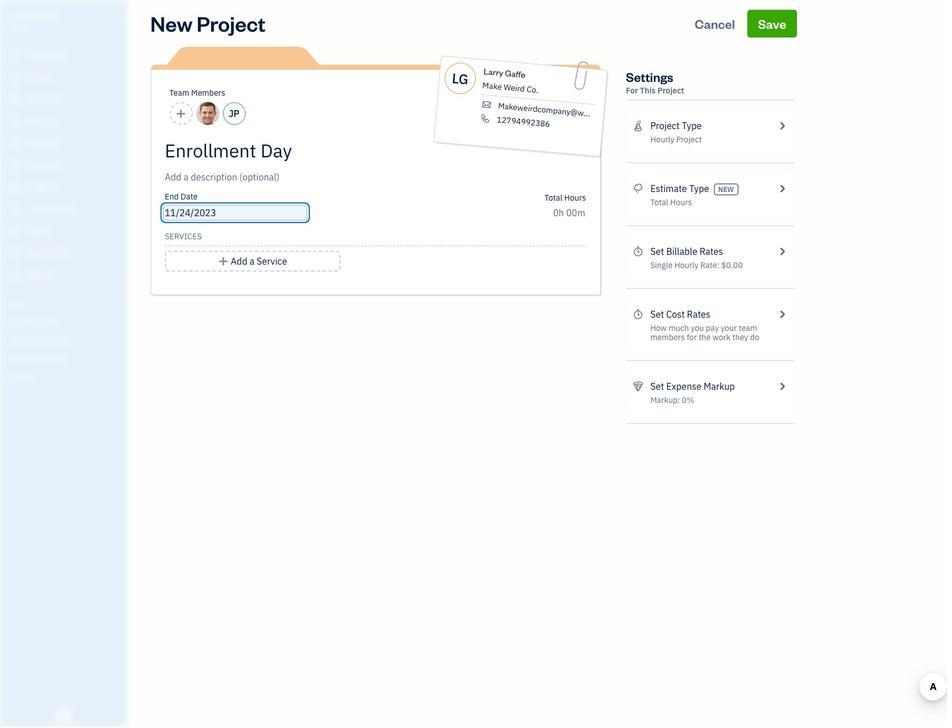 Task type: vqa. For each thing, say whether or not it's contained in the screenshot.
Project Description text box
yes



Task type: describe. For each thing, give the bounding box(es) containing it.
this
[[640, 85, 656, 96]]

12794992386
[[496, 114, 550, 129]]

chevronright image for set expense markup
[[777, 380, 788, 394]]

1 horizontal spatial total hours
[[650, 197, 692, 208]]

Hourly Budget text field
[[553, 207, 586, 219]]

type for estimate type
[[689, 183, 709, 195]]

settings image
[[9, 373, 124, 382]]

money image
[[8, 226, 21, 237]]

members
[[650, 332, 685, 343]]

set for set expense markup
[[650, 381, 664, 393]]

1 vertical spatial hourly
[[675, 260, 699, 271]]

jp
[[229, 108, 239, 119]]

members
[[191, 88, 225, 98]]

for
[[626, 85, 638, 96]]

owner
[[9, 23, 31, 32]]

timetracking image
[[633, 308, 644, 322]]

0 horizontal spatial total hours
[[545, 193, 586, 203]]

estimate image
[[8, 94, 21, 106]]

cancel button
[[684, 10, 746, 38]]

add a service button
[[165, 251, 340, 272]]

new
[[150, 10, 193, 37]]

billable
[[666, 246, 698, 257]]

services
[[165, 231, 202, 242]]

estimates image
[[633, 182, 644, 196]]

cost
[[666, 309, 685, 320]]

0 horizontal spatial hours
[[564, 193, 586, 203]]

Project Name text field
[[165, 139, 482, 162]]

0 vertical spatial hourly
[[650, 134, 674, 145]]

rates for set billable rates
[[700, 246, 723, 257]]

makeweirdcompany@weird.co
[[497, 101, 609, 121]]

team
[[169, 88, 189, 98]]

weird
[[503, 82, 525, 94]]

chevronright image for set cost rates
[[777, 308, 788, 322]]

the
[[699, 332, 711, 343]]

date
[[181, 192, 198, 202]]

freshbooks image
[[54, 709, 73, 723]]

chevronright image for project type
[[777, 119, 788, 133]]

envelope image
[[480, 100, 493, 110]]

expense image
[[8, 160, 21, 171]]

Project Description text field
[[165, 170, 482, 184]]

chevronright image for estimate type
[[777, 182, 788, 196]]

add a service
[[231, 256, 287, 267]]

project inside settings for this project
[[658, 85, 684, 96]]

settings for this project
[[626, 69, 684, 96]]

dashboard image
[[8, 50, 21, 62]]

team members
[[169, 88, 225, 98]]

expense
[[666, 381, 702, 393]]

set expense markup
[[650, 381, 735, 393]]

add
[[231, 256, 247, 267]]

make
[[482, 80, 502, 92]]

team
[[739, 323, 757, 334]]

for
[[687, 332, 697, 343]]

timetracking image
[[633, 245, 644, 259]]

larry
[[483, 66, 504, 78]]

project type
[[650, 120, 702, 132]]



Task type: locate. For each thing, give the bounding box(es) containing it.
cancel
[[695, 16, 735, 32]]

phone image
[[479, 113, 491, 124]]

markup: 0%
[[650, 395, 694, 406]]

2 vertical spatial set
[[650, 381, 664, 393]]

end
[[165, 192, 179, 202]]

invoice image
[[8, 116, 21, 128]]

co.
[[526, 84, 539, 95]]

3 chevronright image from the top
[[777, 380, 788, 394]]

set for set billable rates
[[650, 246, 664, 257]]

turtle
[[9, 10, 42, 22]]

markup:
[[650, 395, 680, 406]]

end date
[[165, 192, 198, 202]]

total up hourly budget text field
[[545, 193, 563, 203]]

apps image
[[9, 299, 124, 308]]

set for set cost rates
[[650, 309, 664, 320]]

total hours down the estimate
[[650, 197, 692, 208]]

total hours up hourly budget text field
[[545, 193, 586, 203]]

payment image
[[8, 138, 21, 149]]

estimate type
[[650, 183, 709, 195]]

set
[[650, 246, 664, 257], [650, 309, 664, 320], [650, 381, 664, 393]]

0 vertical spatial type
[[682, 120, 702, 132]]

new
[[718, 185, 734, 194]]

do
[[750, 332, 759, 343]]

save
[[758, 16, 786, 32]]

markup
[[704, 381, 735, 393]]

total down the estimate
[[650, 197, 668, 208]]

bank connections image
[[9, 354, 124, 364]]

rate
[[700, 260, 717, 271]]

projects image
[[633, 119, 644, 133]]

hourly
[[650, 134, 674, 145], [675, 260, 699, 271]]

hours up hourly budget text field
[[564, 193, 586, 203]]

timer image
[[8, 204, 21, 215]]

a
[[250, 256, 255, 267]]

team members image
[[9, 317, 124, 327]]

single hourly rate : $0.00
[[650, 260, 743, 271]]

1 chevronright image from the top
[[777, 119, 788, 133]]

project image
[[8, 182, 21, 193]]

2 chevronright image from the top
[[777, 308, 788, 322]]

type for project type
[[682, 120, 702, 132]]

set up markup:
[[650, 381, 664, 393]]

how much you pay your team members for the work they do
[[650, 323, 759, 343]]

your
[[721, 323, 737, 334]]

rates for set cost rates
[[687, 309, 711, 320]]

chevronright image
[[777, 182, 788, 196], [777, 308, 788, 322], [777, 380, 788, 394]]

you
[[691, 323, 704, 334]]

1 horizontal spatial total
[[650, 197, 668, 208]]

expenses image
[[633, 380, 644, 394]]

chart image
[[8, 248, 21, 259]]

service
[[257, 256, 287, 267]]

0 vertical spatial chevronright image
[[777, 119, 788, 133]]

hours
[[564, 193, 586, 203], [670, 197, 692, 208]]

how
[[650, 323, 667, 334]]

set cost rates
[[650, 309, 711, 320]]

1 vertical spatial chevronright image
[[777, 245, 788, 259]]

turtle inc owner
[[9, 10, 61, 32]]

pay
[[706, 323, 719, 334]]

project
[[197, 10, 266, 37], [658, 85, 684, 96], [650, 120, 680, 132], [676, 134, 702, 145]]

hourly down set billable rates
[[675, 260, 699, 271]]

gaffe
[[504, 68, 526, 80]]

0 vertical spatial set
[[650, 246, 664, 257]]

set billable rates
[[650, 246, 723, 257]]

hours down estimate type
[[670, 197, 692, 208]]

set up single
[[650, 246, 664, 257]]

hourly project
[[650, 134, 702, 145]]

2 vertical spatial chevronright image
[[777, 380, 788, 394]]

lg
[[451, 68, 469, 88]]

items and services image
[[9, 336, 124, 345]]

chevronright image for set billable rates
[[777, 245, 788, 259]]

rates
[[700, 246, 723, 257], [687, 309, 711, 320]]

0 vertical spatial chevronright image
[[777, 182, 788, 196]]

single
[[650, 260, 673, 271]]

new project
[[150, 10, 266, 37]]

1 vertical spatial type
[[689, 183, 709, 195]]

total hours
[[545, 193, 586, 203], [650, 197, 692, 208]]

they
[[733, 332, 748, 343]]

rates up you
[[687, 309, 711, 320]]

estimate
[[650, 183, 687, 195]]

report image
[[8, 270, 21, 281]]

2 set from the top
[[650, 309, 664, 320]]

rates up rate
[[700, 246, 723, 257]]

add team member image
[[176, 107, 186, 121]]

1 vertical spatial rates
[[687, 309, 711, 320]]

much
[[669, 323, 689, 334]]

total
[[545, 193, 563, 203], [650, 197, 668, 208]]

save button
[[748, 10, 797, 38]]

settings
[[626, 69, 673, 85]]

set up how in the top of the page
[[650, 309, 664, 320]]

inc
[[44, 10, 61, 22]]

type up hourly project
[[682, 120, 702, 132]]

0 vertical spatial rates
[[700, 246, 723, 257]]

0 horizontal spatial total
[[545, 193, 563, 203]]

1 horizontal spatial hours
[[670, 197, 692, 208]]

1 vertical spatial set
[[650, 309, 664, 320]]

1 set from the top
[[650, 246, 664, 257]]

main element
[[0, 0, 156, 728]]

work
[[713, 332, 731, 343]]

End date in  format text field
[[165, 207, 305, 219]]

3 set from the top
[[650, 381, 664, 393]]

0%
[[682, 395, 694, 406]]

larry gaffe make weird co.
[[482, 66, 539, 95]]

:
[[717, 260, 719, 271]]

1 vertical spatial chevronright image
[[777, 308, 788, 322]]

client image
[[8, 72, 21, 84]]

hourly down project type
[[650, 134, 674, 145]]

type
[[682, 120, 702, 132], [689, 183, 709, 195]]

type left the new
[[689, 183, 709, 195]]

plus image
[[218, 255, 229, 268]]

2 chevronright image from the top
[[777, 245, 788, 259]]

chevronright image
[[777, 119, 788, 133], [777, 245, 788, 259]]

1 chevronright image from the top
[[777, 182, 788, 196]]

$0.00
[[721, 260, 743, 271]]



